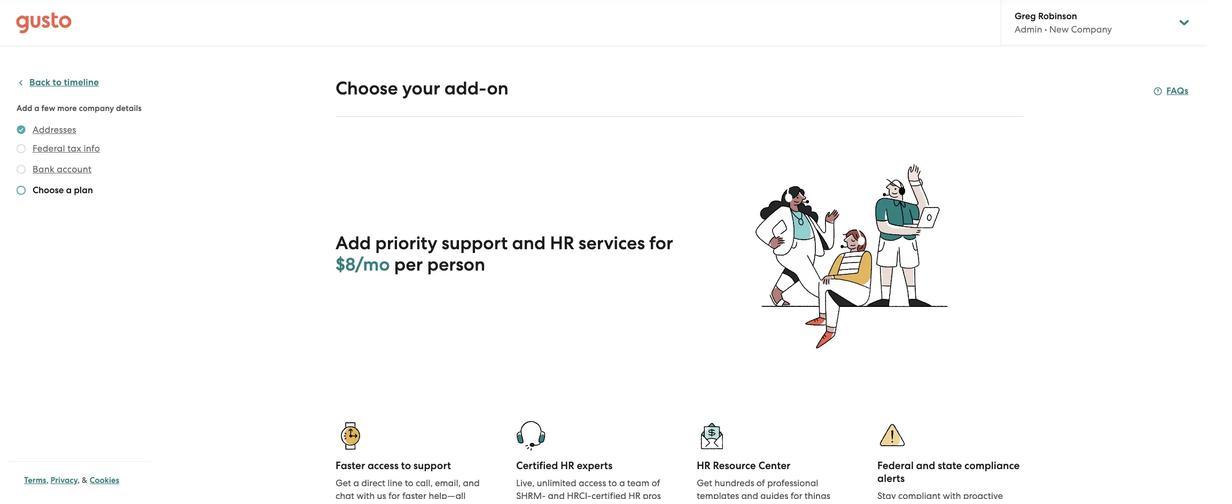 Task type: vqa. For each thing, say whether or not it's contained in the screenshot.
"professional"
yes



Task type: locate. For each thing, give the bounding box(es) containing it.
certified
[[591, 491, 626, 500]]

get inside the get a direct line to call, email, and chat with us for faster help—al
[[336, 478, 351, 489]]

federal up alerts
[[877, 460, 914, 472]]

federal inside federal tax info 'button'
[[33, 143, 65, 154]]

and inside add priority support and hr services for $8/mo per person
[[512, 232, 546, 254]]

info
[[84, 143, 100, 154]]

add for add a few more company details
[[17, 104, 32, 113]]

0 vertical spatial federal
[[33, 143, 65, 154]]

a left the 'plan'
[[66, 185, 72, 196]]

choose a plan
[[33, 185, 93, 196]]

compliance
[[964, 460, 1020, 472]]

choose
[[336, 77, 398, 99], [33, 185, 64, 196]]

a up with
[[353, 478, 359, 489]]

get
[[336, 478, 351, 489], [697, 478, 712, 489]]

faster
[[402, 491, 426, 500]]

2 horizontal spatial for
[[791, 491, 802, 500]]

choose for choose your add-on
[[336, 77, 398, 99]]

0 horizontal spatial of
[[652, 478, 660, 489]]

a for direct
[[353, 478, 359, 489]]

get up "templates"
[[697, 478, 712, 489]]

0 horizontal spatial choose
[[33, 185, 64, 196]]

support
[[442, 232, 508, 254], [413, 460, 451, 472]]

check image
[[17, 144, 26, 153], [17, 186, 26, 195]]

1 horizontal spatial of
[[756, 478, 765, 489]]

chat
[[336, 491, 354, 500]]

to up certified
[[608, 478, 617, 489]]

and inside live, unlimited access to a team of shrm- and hrci-certified hr pro
[[548, 491, 565, 500]]

, left the &
[[78, 476, 80, 486]]

live, unlimited access to a team of shrm- and hrci-certified hr pro
[[516, 478, 661, 500]]

a inside live, unlimited access to a team of shrm- and hrci-certified hr pro
[[619, 478, 625, 489]]

email,
[[435, 478, 461, 489]]

0 horizontal spatial access
[[368, 460, 399, 472]]

a
[[34, 104, 39, 113], [66, 185, 72, 196], [353, 478, 359, 489], [619, 478, 625, 489]]

hr left resource
[[697, 460, 710, 472]]

federal inside federal and state compliance alerts
[[877, 460, 914, 472]]

of inside get hundreds of professional templates and guides for thing
[[756, 478, 765, 489]]

hr down team
[[628, 491, 641, 500]]

0 horizontal spatial ,
[[46, 476, 49, 486]]

circle check image
[[17, 123, 26, 136]]

add up circle check icon
[[17, 104, 32, 113]]

1 horizontal spatial for
[[649, 232, 673, 254]]

add left priority
[[336, 232, 371, 254]]

0 vertical spatial choose
[[336, 77, 398, 99]]

1 vertical spatial access
[[579, 478, 606, 489]]

unlimited
[[537, 478, 576, 489]]

a inside the get a direct line to call, email, and chat with us for faster help—al
[[353, 478, 359, 489]]

1 horizontal spatial get
[[697, 478, 712, 489]]

admin
[[1015, 24, 1042, 35]]

a left team
[[619, 478, 625, 489]]

hr up the unlimited on the left bottom of page
[[561, 460, 574, 472]]

check image down check image
[[17, 186, 26, 195]]

2 get from the left
[[697, 478, 712, 489]]

1 horizontal spatial add
[[336, 232, 371, 254]]

2 of from the left
[[756, 478, 765, 489]]

a for plan
[[66, 185, 72, 196]]

1 horizontal spatial federal
[[877, 460, 914, 472]]

per
[[394, 254, 423, 276]]

robinson
[[1038, 11, 1077, 22]]

home image
[[16, 12, 72, 33]]

0 horizontal spatial get
[[336, 478, 351, 489]]

a left "few"
[[34, 104, 39, 113]]

1 vertical spatial federal
[[877, 460, 914, 472]]

add
[[17, 104, 32, 113], [336, 232, 371, 254]]

check image
[[17, 165, 26, 174]]

to right back
[[53, 77, 62, 88]]

bank
[[33, 164, 54, 175]]

bank account button
[[33, 163, 92, 176]]

choose inside list
[[33, 185, 64, 196]]

add inside add priority support and hr services for $8/mo per person
[[336, 232, 371, 254]]

of
[[652, 478, 660, 489], [756, 478, 765, 489]]

for inside get hundreds of professional templates and guides for thing
[[791, 491, 802, 500]]

to
[[53, 77, 62, 88], [401, 460, 411, 472], [405, 478, 413, 489], [608, 478, 617, 489]]

a inside list
[[66, 185, 72, 196]]

0 horizontal spatial federal
[[33, 143, 65, 154]]

your
[[402, 77, 440, 99]]

, left the privacy link
[[46, 476, 49, 486]]

0 vertical spatial add
[[17, 104, 32, 113]]

to inside live, unlimited access to a team of shrm- and hrci-certified hr pro
[[608, 478, 617, 489]]

more
[[57, 104, 77, 113]]

services
[[579, 232, 645, 254]]

on
[[487, 77, 508, 99]]

for down 'line'
[[388, 491, 400, 500]]

1 vertical spatial check image
[[17, 186, 26, 195]]

1 horizontal spatial ,
[[78, 476, 80, 486]]

federal
[[33, 143, 65, 154], [877, 460, 914, 472]]

to up faster
[[405, 478, 413, 489]]

get inside get hundreds of professional templates and guides for thing
[[697, 478, 712, 489]]

new
[[1049, 24, 1069, 35]]

company
[[79, 104, 114, 113]]

access up direct
[[368, 460, 399, 472]]

hr
[[550, 232, 574, 254], [561, 460, 574, 472], [697, 460, 710, 472], [628, 491, 641, 500]]

shrm-
[[516, 491, 546, 500]]

and inside get hundreds of professional templates and guides for thing
[[741, 491, 758, 500]]

for right services
[[649, 232, 673, 254]]

1 horizontal spatial choose
[[336, 77, 398, 99]]

check image down circle check icon
[[17, 144, 26, 153]]

and
[[512, 232, 546, 254], [916, 460, 935, 472], [463, 478, 480, 489], [548, 491, 565, 500], [741, 491, 758, 500]]

details
[[116, 104, 142, 113]]

addresses button
[[33, 123, 76, 136]]

for
[[649, 232, 673, 254], [388, 491, 400, 500], [791, 491, 802, 500]]

hr left services
[[550, 232, 574, 254]]

for inside add priority support and hr services for $8/mo per person
[[649, 232, 673, 254]]

addresses
[[33, 124, 76, 135]]

1 get from the left
[[336, 478, 351, 489]]

guides
[[760, 491, 788, 500]]

1 vertical spatial add
[[336, 232, 371, 254]]

get a direct line to call, email, and chat with us for faster help—al
[[336, 478, 480, 500]]

get for faster
[[336, 478, 351, 489]]

1 vertical spatial support
[[413, 460, 451, 472]]

privacy link
[[51, 476, 78, 486]]

resource
[[713, 460, 756, 472]]

for down the professional
[[791, 491, 802, 500]]

1 vertical spatial choose
[[33, 185, 64, 196]]

access down experts
[[579, 478, 606, 489]]

call,
[[416, 478, 433, 489]]

federal down addresses
[[33, 143, 65, 154]]

live,
[[516, 478, 535, 489]]

access inside live, unlimited access to a team of shrm- and hrci-certified hr pro
[[579, 478, 606, 489]]

a for few
[[34, 104, 39, 113]]

back to timeline
[[29, 77, 99, 88]]

timeline
[[64, 77, 99, 88]]

cookies button
[[90, 474, 119, 487]]

0 vertical spatial check image
[[17, 144, 26, 153]]

0 vertical spatial support
[[442, 232, 508, 254]]

access
[[368, 460, 399, 472], [579, 478, 606, 489]]

hr inside live, unlimited access to a team of shrm- and hrci-certified hr pro
[[628, 491, 641, 500]]

federal tax info button
[[33, 142, 100, 155]]

alerts
[[877, 473, 905, 485]]

,
[[46, 476, 49, 486], [78, 476, 80, 486]]

1 horizontal spatial access
[[579, 478, 606, 489]]

1 of from the left
[[652, 478, 660, 489]]

greg robinson admin • new company
[[1015, 11, 1112, 35]]

0 horizontal spatial add
[[17, 104, 32, 113]]

1 check image from the top
[[17, 144, 26, 153]]

of right team
[[652, 478, 660, 489]]

0 horizontal spatial for
[[388, 491, 400, 500]]

back to timeline button
[[17, 76, 99, 89]]

get up chat
[[336, 478, 351, 489]]

cookies
[[90, 476, 119, 486]]

terms , privacy , & cookies
[[24, 476, 119, 486]]

plan
[[74, 185, 93, 196]]

direct
[[361, 478, 385, 489]]

team
[[627, 478, 649, 489]]

certified hr experts
[[516, 460, 613, 472]]

0 vertical spatial access
[[368, 460, 399, 472]]

of up guides
[[756, 478, 765, 489]]



Task type: describe. For each thing, give the bounding box(es) containing it.
line
[[388, 478, 403, 489]]

templates
[[697, 491, 739, 500]]

hr resource center
[[697, 460, 790, 472]]

of inside live, unlimited access to a team of shrm- and hrci-certified hr pro
[[652, 478, 660, 489]]

faqs
[[1166, 85, 1188, 97]]

federal and state compliance alerts
[[877, 460, 1020, 485]]

center
[[758, 460, 790, 472]]

hrci-
[[567, 491, 591, 500]]

with
[[357, 491, 375, 500]]

experts
[[577, 460, 613, 472]]

2 , from the left
[[78, 476, 80, 486]]

back
[[29, 77, 50, 88]]

choose your add-on
[[336, 77, 508, 99]]

faqs button
[[1154, 85, 1188, 98]]

&
[[82, 476, 88, 486]]

$8/mo
[[336, 254, 390, 276]]

company
[[1071, 24, 1112, 35]]

and inside the get a direct line to call, email, and chat with us for faster help—al
[[463, 478, 480, 489]]

priority
[[375, 232, 437, 254]]

add priority support and hr services for $8/mo per person
[[336, 232, 673, 276]]

and inside federal and state compliance alerts
[[916, 460, 935, 472]]

faster
[[336, 460, 365, 472]]

state
[[938, 460, 962, 472]]

privacy
[[51, 476, 78, 486]]

account
[[57, 164, 92, 175]]

person
[[427, 254, 485, 276]]

faster access to support
[[336, 460, 451, 472]]

bank account
[[33, 164, 92, 175]]

get hundreds of professional templates and guides for thing
[[697, 478, 842, 500]]

federal tax info
[[33, 143, 100, 154]]

choose a plan list
[[17, 123, 148, 199]]

add for add priority support and hr services for $8/mo per person
[[336, 232, 371, 254]]

add a few more company details
[[17, 104, 142, 113]]

federal for federal and state compliance alerts
[[877, 460, 914, 472]]

terms link
[[24, 476, 46, 486]]

add-
[[444, 77, 487, 99]]

few
[[41, 104, 55, 113]]

terms
[[24, 476, 46, 486]]

hr inside add priority support and hr services for $8/mo per person
[[550, 232, 574, 254]]

for inside the get a direct line to call, email, and chat with us for faster help—al
[[388, 491, 400, 500]]

tax
[[67, 143, 81, 154]]

to inside the get a direct line to call, email, and chat with us for faster help—al
[[405, 478, 413, 489]]

certified
[[516, 460, 558, 472]]

choose for choose a plan
[[33, 185, 64, 196]]

greg
[[1015, 11, 1036, 22]]

to inside button
[[53, 77, 62, 88]]

support inside add priority support and hr services for $8/mo per person
[[442, 232, 508, 254]]

•
[[1044, 24, 1047, 35]]

federal for federal tax info
[[33, 143, 65, 154]]

get for hr
[[697, 478, 712, 489]]

us
[[377, 491, 386, 500]]

hundreds
[[715, 478, 754, 489]]

professional
[[767, 478, 818, 489]]

1 , from the left
[[46, 476, 49, 486]]

to up 'line'
[[401, 460, 411, 472]]

2 check image from the top
[[17, 186, 26, 195]]



